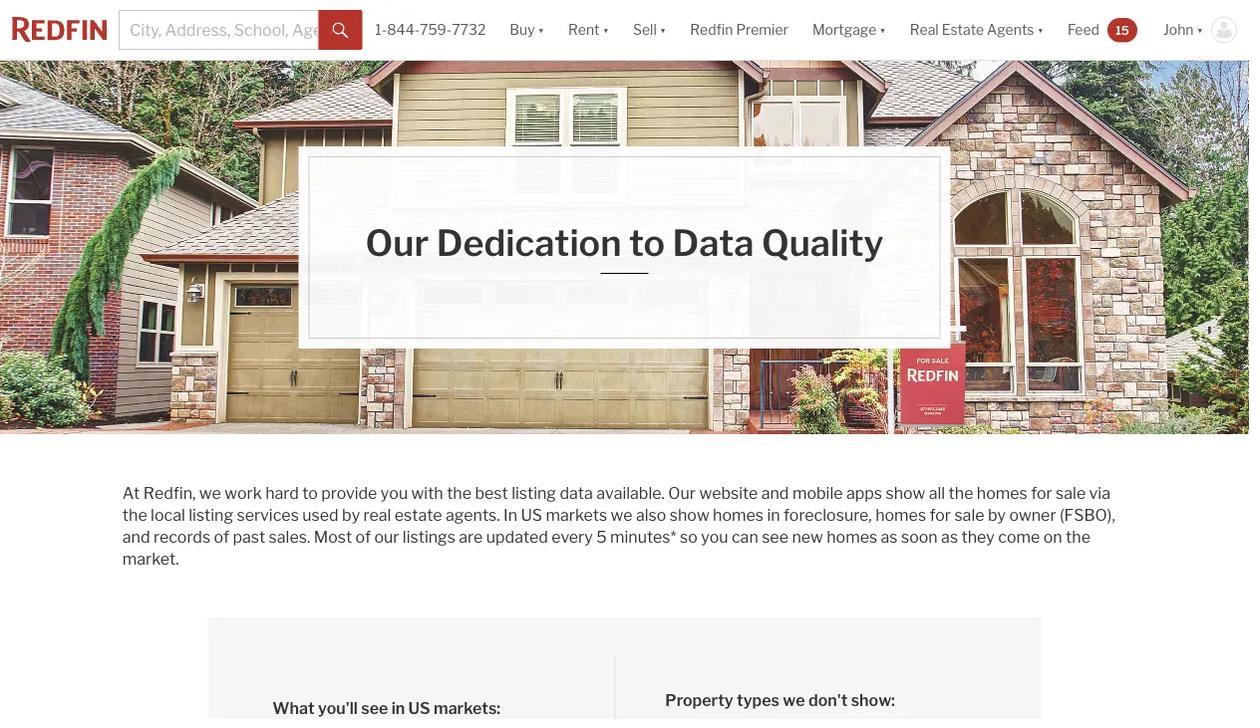 Task type: describe. For each thing, give the bounding box(es) containing it.
homes up soon
[[876, 506, 926, 525]]

rent ▾ button
[[568, 0, 609, 60]]

owner
[[1010, 506, 1057, 525]]

listings
[[403, 527, 456, 547]]

can
[[732, 527, 759, 547]]

1 by from the left
[[342, 506, 360, 525]]

are
[[459, 527, 483, 547]]

1-844-759-7732
[[375, 21, 486, 38]]

property types we don't show:
[[665, 691, 895, 710]]

5
[[596, 527, 607, 547]]

▾ for buy ▾
[[538, 21, 545, 38]]

services
[[237, 506, 299, 525]]

7732
[[452, 21, 486, 38]]

mortgage ▾ button
[[813, 0, 886, 60]]

real
[[364, 506, 391, 525]]

sell
[[633, 21, 657, 38]]

homes down foreclosure,
[[827, 527, 878, 547]]

(fsbo),
[[1060, 506, 1116, 525]]

at
[[122, 484, 140, 503]]

0 vertical spatial sale
[[1056, 484, 1086, 503]]

see inside at redfin, we work hard to provide you with the best listing data available. our website and mobile apps show all the homes for sale via the local listing services used by real estate agents. in us markets we also show homes in foreclosure, homes for sale by owner (fsbo), and records of past sales. most of our listings are updated every 5 minutes* so you can see new homes as soon as they come on the market.
[[762, 527, 789, 547]]

types
[[737, 691, 780, 710]]

1 as from the left
[[881, 527, 898, 547]]

on
[[1044, 527, 1063, 547]]

john
[[1164, 21, 1194, 38]]

1 horizontal spatial listing
[[512, 484, 556, 503]]

redfin premier button
[[678, 0, 801, 60]]

data
[[560, 484, 593, 503]]

▾ for john ▾
[[1197, 21, 1204, 38]]

john ▾
[[1164, 21, 1204, 38]]

1 vertical spatial and
[[122, 527, 150, 547]]

also
[[636, 506, 666, 525]]

foreclosure,
[[784, 506, 872, 525]]

in inside at redfin, we work hard to provide you with the best listing data available. our website and mobile apps show all the homes for sale via the local listing services used by real estate agents. in us markets we also show homes in foreclosure, homes for sale by owner (fsbo), and records of past sales. most of our listings are updated every 5 minutes* so you can see new homes as soon as they come on the market.
[[767, 506, 780, 525]]

to inside at redfin, we work hard to provide you with the best listing data available. our website and mobile apps show all the homes for sale via the local listing services used by real estate agents. in us markets we also show homes in foreclosure, homes for sale by owner (fsbo), and records of past sales. most of our listings are updated every 5 minutes* so you can see new homes as soon as they come on the market.
[[302, 484, 318, 503]]

1-844-759-7732 link
[[375, 21, 486, 38]]

0 vertical spatial show
[[886, 484, 926, 503]]

redfin,
[[143, 484, 196, 503]]

sell ▾
[[633, 21, 666, 38]]

0 horizontal spatial see
[[361, 699, 388, 718]]

we for property
[[783, 691, 805, 710]]

15
[[1116, 23, 1130, 37]]

sell ▾ button
[[621, 0, 678, 60]]

estate
[[395, 506, 442, 525]]

1 horizontal spatial we
[[611, 506, 633, 525]]

our
[[374, 527, 399, 547]]

at redfin, we work hard to provide you with the best listing data available. our website and mobile apps show all the homes for sale via the local listing services used by real estate agents. in us markets we also show homes in foreclosure, homes for sale by owner (fsbo), and records of past sales. most of our listings are updated every 5 minutes* so you can see new homes as soon as they come on the market.
[[122, 484, 1116, 569]]

hard
[[265, 484, 299, 503]]

data
[[673, 221, 754, 265]]

0 horizontal spatial you
[[381, 484, 408, 503]]

dedication
[[437, 221, 622, 265]]

0 horizontal spatial in
[[392, 699, 405, 718]]

sell ▾ button
[[633, 0, 666, 60]]

agents
[[987, 21, 1035, 38]]

website
[[699, 484, 758, 503]]

via
[[1090, 484, 1111, 503]]

rent ▾ button
[[556, 0, 621, 60]]

new
[[792, 527, 823, 547]]

with
[[411, 484, 443, 503]]

buy ▾ button
[[498, 0, 556, 60]]

we for at
[[199, 484, 221, 503]]

used
[[302, 506, 339, 525]]

agents.
[[446, 506, 500, 525]]

844-
[[387, 21, 420, 38]]

show:
[[851, 691, 895, 710]]

past
[[233, 527, 265, 547]]

estate
[[942, 21, 984, 38]]

rent
[[568, 21, 600, 38]]

buy ▾
[[510, 21, 545, 38]]

provide
[[321, 484, 377, 503]]

2 of from the left
[[356, 527, 371, 547]]

1 of from the left
[[214, 527, 229, 547]]

local
[[151, 506, 185, 525]]



Task type: locate. For each thing, give the bounding box(es) containing it.
1 vertical spatial in
[[392, 699, 405, 718]]

2 as from the left
[[941, 527, 958, 547]]

come
[[998, 527, 1040, 547]]

1 horizontal spatial sale
[[1056, 484, 1086, 503]]

1 vertical spatial sale
[[955, 506, 985, 525]]

see right you'll
[[361, 699, 388, 718]]

1 horizontal spatial our
[[668, 484, 696, 503]]

0 horizontal spatial by
[[342, 506, 360, 525]]

us right in
[[521, 506, 543, 525]]

buy ▾ button
[[510, 0, 545, 60]]

as left they
[[941, 527, 958, 547]]

1 horizontal spatial by
[[988, 506, 1006, 525]]

0 horizontal spatial listing
[[189, 506, 233, 525]]

in right you'll
[[392, 699, 405, 718]]

759-
[[420, 21, 452, 38]]

1 horizontal spatial for
[[1031, 484, 1053, 503]]

updated
[[486, 527, 548, 547]]

show up 'so'
[[670, 506, 710, 525]]

▾ right the buy
[[538, 21, 545, 38]]

1 horizontal spatial see
[[762, 527, 789, 547]]

2 by from the left
[[988, 506, 1006, 525]]

quality
[[762, 221, 884, 265]]

records
[[154, 527, 211, 547]]

sale up (fsbo),
[[1056, 484, 1086, 503]]

the up agents.
[[447, 484, 472, 503]]

1 horizontal spatial show
[[886, 484, 926, 503]]

mortgage
[[813, 21, 877, 38]]

0 vertical spatial us
[[521, 506, 543, 525]]

of left past
[[214, 527, 229, 547]]

1 horizontal spatial to
[[629, 221, 665, 265]]

to left data
[[629, 221, 665, 265]]

they
[[962, 527, 995, 547]]

real estate agents ▾ button
[[898, 0, 1056, 60]]

▾ right mortgage on the top right of page
[[880, 21, 886, 38]]

homes up the can
[[713, 506, 764, 525]]

the
[[447, 484, 472, 503], [949, 484, 974, 503], [122, 506, 147, 525], [1066, 527, 1091, 547]]

0 vertical spatial listing
[[512, 484, 556, 503]]

to
[[629, 221, 665, 265], [302, 484, 318, 503]]

we left work
[[199, 484, 221, 503]]

the right all
[[949, 484, 974, 503]]

real
[[910, 21, 939, 38]]

of left the our
[[356, 527, 371, 547]]

buy
[[510, 21, 535, 38]]

by down provide on the left of page
[[342, 506, 360, 525]]

▾ for rent ▾
[[603, 21, 609, 38]]

our dedication to data quality
[[366, 221, 884, 265]]

1 horizontal spatial us
[[521, 506, 543, 525]]

submit search image
[[333, 23, 349, 39]]

homes
[[977, 484, 1028, 503], [713, 506, 764, 525], [876, 506, 926, 525], [827, 527, 878, 547]]

and left mobile
[[762, 484, 789, 503]]

every
[[552, 527, 593, 547]]

▾
[[538, 21, 545, 38], [603, 21, 609, 38], [660, 21, 666, 38], [880, 21, 886, 38], [1038, 21, 1044, 38], [1197, 21, 1204, 38]]

▾ inside sell ▾ dropdown button
[[660, 21, 666, 38]]

in
[[767, 506, 780, 525], [392, 699, 405, 718]]

0 horizontal spatial for
[[930, 506, 951, 525]]

real estate agents ▾ link
[[910, 0, 1044, 60]]

0 vertical spatial for
[[1031, 484, 1053, 503]]

mobile
[[793, 484, 843, 503]]

0 vertical spatial see
[[762, 527, 789, 547]]

to up used
[[302, 484, 318, 503]]

▾ inside mortgage ▾ dropdown button
[[880, 21, 886, 38]]

by
[[342, 506, 360, 525], [988, 506, 1006, 525]]

as
[[881, 527, 898, 547], [941, 527, 958, 547]]

▾ right sell
[[660, 21, 666, 38]]

1 vertical spatial you
[[701, 527, 728, 547]]

0 horizontal spatial of
[[214, 527, 229, 547]]

the down (fsbo),
[[1066, 527, 1091, 547]]

we left don't
[[783, 691, 805, 710]]

for down all
[[930, 506, 951, 525]]

and up market.
[[122, 527, 150, 547]]

rent ▾
[[568, 21, 609, 38]]

market.
[[122, 549, 179, 569]]

2 ▾ from the left
[[603, 21, 609, 38]]

apps
[[847, 484, 882, 503]]

0 vertical spatial you
[[381, 484, 408, 503]]

1 vertical spatial for
[[930, 506, 951, 525]]

0 horizontal spatial sale
[[955, 506, 985, 525]]

in left foreclosure,
[[767, 506, 780, 525]]

1 ▾ from the left
[[538, 21, 545, 38]]

see
[[762, 527, 789, 547], [361, 699, 388, 718]]

1 vertical spatial our
[[668, 484, 696, 503]]

▾ for sell ▾
[[660, 21, 666, 38]]

you'll
[[318, 699, 358, 718]]

show left all
[[886, 484, 926, 503]]

so
[[680, 527, 698, 547]]

▾ right rent
[[603, 21, 609, 38]]

as left soon
[[881, 527, 898, 547]]

most
[[314, 527, 352, 547]]

▾ right 'agents'
[[1038, 21, 1044, 38]]

1 horizontal spatial in
[[767, 506, 780, 525]]

1-
[[375, 21, 387, 38]]

redfin premier
[[690, 21, 789, 38]]

our inside at redfin, we work hard to provide you with the best listing data available. our website and mobile apps show all the homes for sale via the local listing services used by real estate agents. in us markets we also show homes in foreclosure, homes for sale by owner (fsbo), and records of past sales. most of our listings are updated every 5 minutes* so you can see new homes as soon as they come on the market.
[[668, 484, 696, 503]]

1 horizontal spatial as
[[941, 527, 958, 547]]

5 ▾ from the left
[[1038, 21, 1044, 38]]

don't
[[809, 691, 848, 710]]

0 horizontal spatial and
[[122, 527, 150, 547]]

sale up they
[[955, 506, 985, 525]]

1 vertical spatial listing
[[189, 506, 233, 525]]

0 horizontal spatial as
[[881, 527, 898, 547]]

the down at
[[122, 506, 147, 525]]

1 vertical spatial see
[[361, 699, 388, 718]]

premier
[[736, 21, 789, 38]]

real estate agents ▾
[[910, 21, 1044, 38]]

in
[[504, 506, 518, 525]]

you
[[381, 484, 408, 503], [701, 527, 728, 547]]

1 vertical spatial show
[[670, 506, 710, 525]]

sale
[[1056, 484, 1086, 503], [955, 506, 985, 525]]

1 horizontal spatial you
[[701, 527, 728, 547]]

work
[[225, 484, 262, 503]]

for up owner
[[1031, 484, 1053, 503]]

we down available.
[[611, 506, 633, 525]]

▾ inside buy ▾ dropdown button
[[538, 21, 545, 38]]

0 horizontal spatial show
[[670, 506, 710, 525]]

our
[[366, 221, 429, 265], [668, 484, 696, 503]]

0 horizontal spatial to
[[302, 484, 318, 503]]

us left the markets:
[[408, 699, 430, 718]]

you up real
[[381, 484, 408, 503]]

▾ right john
[[1197, 21, 1204, 38]]

1 vertical spatial us
[[408, 699, 430, 718]]

redfin
[[690, 21, 733, 38]]

1 horizontal spatial and
[[762, 484, 789, 503]]

minutes*
[[610, 527, 677, 547]]

by up they
[[988, 506, 1006, 525]]

1 horizontal spatial of
[[356, 527, 371, 547]]

feed
[[1068, 21, 1100, 38]]

available.
[[596, 484, 665, 503]]

0 horizontal spatial we
[[199, 484, 221, 503]]

best
[[475, 484, 508, 503]]

6 ▾ from the left
[[1197, 21, 1204, 38]]

what you'll see in us markets:
[[273, 699, 501, 718]]

listing up records
[[189, 506, 233, 525]]

0 vertical spatial and
[[762, 484, 789, 503]]

markets:
[[434, 699, 501, 718]]

0 vertical spatial to
[[629, 221, 665, 265]]

listing
[[512, 484, 556, 503], [189, 506, 233, 525]]

mortgage ▾
[[813, 21, 886, 38]]

0 vertical spatial we
[[199, 484, 221, 503]]

▾ inside rent ▾ dropdown button
[[603, 21, 609, 38]]

0 horizontal spatial us
[[408, 699, 430, 718]]

2 vertical spatial we
[[783, 691, 805, 710]]

▾ for mortgage ▾
[[880, 21, 886, 38]]

show
[[886, 484, 926, 503], [670, 506, 710, 525]]

what
[[273, 699, 315, 718]]

0 horizontal spatial our
[[366, 221, 429, 265]]

for
[[1031, 484, 1053, 503], [930, 506, 951, 525]]

4 ▾ from the left
[[880, 21, 886, 38]]

listing up in
[[512, 484, 556, 503]]

2 horizontal spatial we
[[783, 691, 805, 710]]

sales.
[[269, 527, 310, 547]]

1 vertical spatial we
[[611, 506, 633, 525]]

us
[[521, 506, 543, 525], [408, 699, 430, 718]]

homes up owner
[[977, 484, 1028, 503]]

0 vertical spatial in
[[767, 506, 780, 525]]

3 ▾ from the left
[[660, 21, 666, 38]]

you right 'so'
[[701, 527, 728, 547]]

0 vertical spatial our
[[366, 221, 429, 265]]

see right the can
[[762, 527, 789, 547]]

mortgage ▾ button
[[801, 0, 898, 60]]

City, Address, School, Agent, ZIP search field
[[119, 10, 319, 50]]

all
[[929, 484, 945, 503]]

us inside at redfin, we work hard to provide you with the best listing data available. our website and mobile apps show all the homes for sale via the local listing services used by real estate agents. in us markets we also show homes in foreclosure, homes for sale by owner (fsbo), and records of past sales. most of our listings are updated every 5 minutes* so you can see new homes as soon as they come on the market.
[[521, 506, 543, 525]]

and
[[762, 484, 789, 503], [122, 527, 150, 547]]

property
[[665, 691, 734, 710]]

markets
[[546, 506, 607, 525]]

▾ inside "real estate agents ▾" link
[[1038, 21, 1044, 38]]

soon
[[901, 527, 938, 547]]

1 vertical spatial to
[[302, 484, 318, 503]]



Task type: vqa. For each thing, say whether or not it's contained in the screenshot.
Feed link
no



